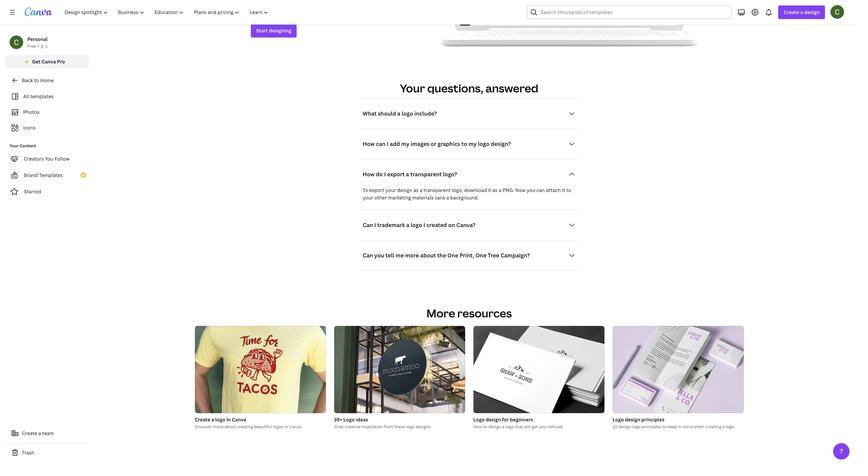 Task type: locate. For each thing, give the bounding box(es) containing it.
logo inside logo design principles 10 design logo principles to keep in mind when creating a logo.
[[613, 417, 624, 423]]

0 vertical spatial you
[[527, 187, 535, 194]]

add
[[390, 140, 400, 148]]

it right download
[[488, 187, 491, 194]]

mockups,
[[352, 0, 377, 6]]

1 horizontal spatial canva
[[232, 417, 246, 423]]

all templates link
[[10, 90, 85, 103]]

from left these
[[384, 424, 393, 430]]

my right graphics
[[469, 140, 477, 148]]

2 horizontal spatial you
[[539, 424, 547, 430]]

0 horizontal spatial your
[[10, 143, 19, 149]]

export inside dropdown button
[[387, 171, 405, 178]]

logo inside 35+ logo ideas grab creative inspiration from these logo designs.
[[343, 417, 355, 423]]

save
[[264, 0, 277, 6]]

about
[[420, 252, 436, 260], [224, 424, 236, 430]]

0 vertical spatial canva
[[295, 8, 312, 15]]

create a logo in canva image
[[195, 326, 326, 414]]

all templates
[[23, 93, 54, 100]]

2 vertical spatial create
[[22, 431, 37, 437]]

1 horizontal spatial or
[[431, 140, 436, 148]]

1 vertical spatial export
[[369, 187, 384, 194]]

to inside logo design for beginners how to design a logo that will get you noticed.
[[483, 424, 487, 430]]

to inside the to export your design as a transparent logo, download it as a png. now you can attach it to your other marketing materials sans a background.
[[566, 187, 571, 194]]

logo inside logo design for beginners how to design a logo that will get you noticed.
[[473, 417, 485, 423]]

to right graphics
[[462, 140, 467, 148]]

1 horizontal spatial your
[[400, 81, 425, 96]]

0 horizontal spatial one
[[448, 252, 458, 260]]

1 horizontal spatial creating
[[705, 424, 722, 430]]

your left content
[[10, 143, 19, 149]]

one right the "the"
[[448, 252, 458, 260]]

you
[[527, 187, 535, 194], [374, 252, 384, 260], [539, 424, 547, 430]]

more right me
[[405, 252, 419, 260]]

can inside dropdown button
[[363, 222, 373, 229]]

0 horizontal spatial export
[[369, 187, 384, 194]]

0 vertical spatial more
[[405, 252, 419, 260]]

3 logo from the left
[[613, 417, 624, 423]]

logo for logo design principles
[[613, 417, 624, 423]]

1 horizontal spatial as
[[493, 187, 498, 194]]

can left attach
[[537, 187, 545, 194]]

create for create a logo in canva discover more about creating beautiful logos in canva.
[[195, 417, 210, 423]]

more right the discover
[[213, 424, 223, 430]]

or left order
[[379, 0, 384, 6]]

0 horizontal spatial my
[[401, 140, 409, 148]]

designs.
[[416, 424, 432, 430]]

about inside dropdown button
[[420, 252, 436, 260]]

logo inside 35+ logo ideas grab creative inspiration from these logo designs.
[[406, 424, 415, 430]]

from inside save your design, create product mockups, or order prints from canva print.
[[281, 8, 294, 15]]

can left "add"
[[376, 140, 386, 148]]

or inside dropdown button
[[431, 140, 436, 148]]

from right the "prints"
[[281, 8, 294, 15]]

1 horizontal spatial one
[[476, 252, 486, 260]]

1 vertical spatial from
[[384, 424, 393, 430]]

canva
[[295, 8, 312, 15], [41, 58, 56, 65], [232, 417, 246, 423]]

for
[[502, 417, 509, 423]]

0 horizontal spatial it
[[488, 187, 491, 194]]

0 vertical spatial can
[[376, 140, 386, 148]]

do
[[376, 171, 383, 178]]

my
[[401, 140, 409, 148], [469, 140, 477, 148]]

1 horizontal spatial export
[[387, 171, 405, 178]]

creating inside create a logo in canva discover more about creating beautiful logos in canva.
[[237, 424, 253, 430]]

logos
[[273, 424, 284, 430]]

0 vertical spatial from
[[281, 8, 294, 15]]

1 horizontal spatial from
[[384, 424, 393, 430]]

0 vertical spatial about
[[420, 252, 436, 260]]

it
[[488, 187, 491, 194], [562, 187, 565, 194]]

can inside dropdown button
[[363, 252, 373, 260]]

logo
[[343, 417, 355, 423], [473, 417, 485, 423], [613, 417, 624, 423]]

logo inside logo design principles 10 design logo principles to keep in mind when creating a logo.
[[633, 424, 641, 430]]

export up other
[[369, 187, 384, 194]]

1 it from the left
[[488, 187, 491, 194]]

0 vertical spatial or
[[379, 0, 384, 6]]

0 vertical spatial your
[[400, 81, 425, 96]]

logo up the 10
[[613, 417, 624, 423]]

to left 'that'
[[483, 424, 487, 430]]

your up marketing
[[386, 187, 396, 194]]

1 vertical spatial transparent
[[424, 187, 451, 194]]

0 horizontal spatial as
[[414, 187, 419, 194]]

0 horizontal spatial more
[[213, 424, 223, 430]]

0 horizontal spatial logo
[[343, 417, 355, 423]]

a inside logo design principles 10 design logo principles to keep in mind when creating a logo.
[[723, 424, 725, 430]]

back
[[22, 77, 33, 84]]

more inside dropdown button
[[405, 252, 419, 260]]

0 horizontal spatial you
[[374, 252, 384, 260]]

1 creating from the left
[[237, 424, 253, 430]]

transparent up materials
[[410, 171, 442, 178]]

these
[[394, 424, 405, 430]]

2 horizontal spatial create
[[784, 9, 799, 15]]

or for order
[[379, 0, 384, 6]]

tree
[[488, 252, 499, 260]]

1 vertical spatial your
[[386, 187, 396, 194]]

pro
[[57, 58, 65, 65]]

product
[[330, 0, 351, 6]]

can left trademark
[[363, 222, 373, 229]]

1 vertical spatial more
[[213, 424, 223, 430]]

1 vertical spatial how
[[363, 171, 375, 178]]

home
[[40, 77, 54, 84]]

1 vertical spatial canva
[[41, 58, 56, 65]]

2 vertical spatial canva
[[232, 417, 246, 423]]

0 vertical spatial transparent
[[410, 171, 442, 178]]

logo up creative
[[343, 417, 355, 423]]

1 vertical spatial can
[[363, 252, 373, 260]]

you inside dropdown button
[[374, 252, 384, 260]]

create a design
[[784, 9, 820, 15]]

0 horizontal spatial canva
[[41, 58, 56, 65]]

1 horizontal spatial logo
[[473, 417, 485, 423]]

how do i export a transparent logo? button
[[360, 168, 579, 181]]

0 vertical spatial can
[[363, 222, 373, 229]]

1 horizontal spatial you
[[527, 187, 535, 194]]

design inside the to export your design as a transparent logo, download it as a png. now you can attach it to your other marketing materials sans a background.
[[397, 187, 412, 194]]

attach
[[546, 187, 561, 194]]

as
[[414, 187, 419, 194], [493, 187, 498, 194]]

you right now on the top of the page
[[527, 187, 535, 194]]

how do i export a transparent logo?
[[363, 171, 457, 178]]

2 horizontal spatial logo
[[613, 417, 624, 423]]

1 horizontal spatial my
[[469, 140, 477, 148]]

creators you follow
[[24, 156, 70, 162]]

a inside logo design for beginners how to design a logo that will get you noticed.
[[502, 424, 505, 430]]

0 horizontal spatial in
[[226, 417, 231, 423]]

1 horizontal spatial it
[[562, 187, 565, 194]]

export right do
[[387, 171, 405, 178]]

0 vertical spatial create
[[784, 9, 799, 15]]

photos link
[[10, 106, 85, 119]]

create for create a team
[[22, 431, 37, 437]]

1 vertical spatial create
[[195, 417, 210, 423]]

0 horizontal spatial from
[[281, 8, 294, 15]]

it right attach
[[562, 187, 565, 194]]

transparent up sans at the right top
[[424, 187, 451, 194]]

transparent
[[410, 171, 442, 178], [424, 187, 451, 194]]

i
[[387, 140, 389, 148], [384, 171, 386, 178], [374, 222, 376, 229], [424, 222, 425, 229]]

can you tell me more about the one print, one tree campaign? button
[[360, 249, 579, 263]]

2 horizontal spatial in
[[678, 424, 682, 430]]

you left tell
[[374, 252, 384, 260]]

creators
[[24, 156, 44, 162]]

save your design, create product mockups, or order prints from canva print.
[[264, 0, 400, 15]]

1 one from the left
[[448, 252, 458, 260]]

a inside create a logo in canva discover more about creating beautiful logos in canva.
[[211, 417, 214, 423]]

create inside dropdown button
[[784, 9, 799, 15]]

graphics
[[438, 140, 460, 148]]

1 vertical spatial or
[[431, 140, 436, 148]]

to inside logo design principles 10 design logo principles to keep in mind when creating a logo.
[[663, 424, 667, 430]]

my right "add"
[[401, 140, 409, 148]]

creating down "create a logo in canva" link
[[237, 424, 253, 430]]

noticed.
[[548, 424, 564, 430]]

to left keep
[[663, 424, 667, 430]]

0 vertical spatial export
[[387, 171, 405, 178]]

create inside create a logo in canva discover more about creating beautiful logos in canva.
[[195, 417, 210, 423]]

you right get
[[539, 424, 547, 430]]

0 horizontal spatial your
[[278, 0, 290, 6]]

1 vertical spatial can
[[537, 187, 545, 194]]

Search search field
[[541, 6, 728, 19]]

logo inside dropdown button
[[411, 222, 422, 229]]

as left png. on the top
[[493, 187, 498, 194]]

can left tell
[[363, 252, 373, 260]]

or inside save your design, create product mockups, or order prints from canva print.
[[379, 0, 384, 6]]

starred link
[[5, 185, 89, 199]]

more
[[405, 252, 419, 260], [213, 424, 223, 430]]

logo left for
[[473, 417, 485, 423]]

what
[[363, 110, 377, 117]]

2 can from the top
[[363, 252, 373, 260]]

2 horizontal spatial canva
[[295, 8, 312, 15]]

2 vertical spatial you
[[539, 424, 547, 430]]

canva inside create a logo in canva discover more about creating beautiful logos in canva.
[[232, 417, 246, 423]]

2 creating from the left
[[705, 424, 722, 430]]

1 horizontal spatial in
[[285, 424, 288, 430]]

0 horizontal spatial creating
[[237, 424, 253, 430]]

0 vertical spatial how
[[363, 140, 375, 148]]

order
[[386, 0, 400, 6]]

creating right when
[[705, 424, 722, 430]]

about right the discover
[[224, 424, 236, 430]]

0 horizontal spatial can
[[376, 140, 386, 148]]

can for can i trademark a logo i created on canva?
[[363, 222, 373, 229]]

1 horizontal spatial about
[[420, 252, 436, 260]]

to right attach
[[566, 187, 571, 194]]

1 horizontal spatial can
[[537, 187, 545, 194]]

1 vertical spatial about
[[224, 424, 236, 430]]

tell
[[386, 252, 394, 260]]

your inside save your design, create product mockups, or order prints from canva print.
[[278, 0, 290, 6]]

canva.
[[289, 424, 303, 430]]

1 horizontal spatial your
[[363, 195, 373, 201]]

your down 'to'
[[363, 195, 373, 201]]

None search field
[[527, 5, 732, 19]]

1 horizontal spatial more
[[405, 252, 419, 260]]

prints
[[264, 8, 280, 15]]

1 my from the left
[[401, 140, 409, 148]]

your up what should a logo include?
[[400, 81, 425, 96]]

will
[[524, 424, 531, 430]]

or right images on the top
[[431, 140, 436, 148]]

2 logo from the left
[[473, 417, 485, 423]]

resources
[[457, 306, 512, 321]]

1 vertical spatial principles
[[642, 424, 662, 430]]

your for your content
[[10, 143, 19, 149]]

can i trademark a logo i created on canva?
[[363, 222, 476, 229]]

0 vertical spatial your
[[278, 0, 290, 6]]

your right save at the top
[[278, 0, 290, 6]]

i left trademark
[[374, 222, 376, 229]]

export
[[387, 171, 405, 178], [369, 187, 384, 194]]

that
[[515, 424, 523, 430]]

design inside dropdown button
[[804, 9, 820, 15]]

about inside create a logo in canva discover more about creating beautiful logos in canva.
[[224, 424, 236, 430]]

logo design principles 10 design logo principles to keep in mind when creating a logo.
[[613, 417, 735, 430]]

1 horizontal spatial create
[[195, 417, 210, 423]]

1 vertical spatial your
[[10, 143, 19, 149]]

one left tree
[[476, 252, 486, 260]]

1 logo from the left
[[343, 417, 355, 423]]

starred
[[24, 188, 41, 195]]

free
[[27, 43, 36, 49]]

one
[[448, 252, 458, 260], [476, 252, 486, 260]]

about left the "the"
[[420, 252, 436, 260]]

2 horizontal spatial your
[[386, 187, 396, 194]]

1 can from the top
[[363, 222, 373, 229]]

create inside button
[[22, 431, 37, 437]]

2 vertical spatial how
[[473, 424, 482, 430]]

me
[[396, 252, 404, 260]]

or
[[379, 0, 384, 6], [431, 140, 436, 148]]

can you tell me more about the one print, one tree campaign?
[[363, 252, 530, 260]]

2 it from the left
[[562, 187, 565, 194]]

1 vertical spatial you
[[374, 252, 384, 260]]

as up materials
[[414, 187, 419, 194]]

inspiration
[[362, 424, 383, 430]]

photos
[[23, 109, 40, 115]]

logo
[[402, 110, 413, 117], [478, 140, 489, 148], [411, 222, 422, 229], [215, 417, 225, 423], [406, 424, 415, 430], [506, 424, 514, 430], [633, 424, 641, 430]]

canva?
[[456, 222, 476, 229]]

templates
[[39, 172, 63, 179]]

0 horizontal spatial create
[[22, 431, 37, 437]]

0 horizontal spatial or
[[379, 0, 384, 6]]

get
[[32, 58, 40, 65]]

your
[[278, 0, 290, 6], [386, 187, 396, 194], [363, 195, 373, 201]]

christina overa image
[[831, 5, 844, 19]]

0 horizontal spatial about
[[224, 424, 236, 430]]



Task type: describe. For each thing, give the bounding box(es) containing it.
i right do
[[384, 171, 386, 178]]

logo inside logo design for beginners how to design a logo that will get you noticed.
[[506, 424, 514, 430]]

campaign?
[[501, 252, 530, 260]]

from inside 35+ logo ideas grab creative inspiration from these logo designs.
[[384, 424, 393, 430]]

0 vertical spatial principles
[[642, 417, 665, 423]]

start designing link
[[251, 24, 297, 38]]

how for how can i add my images or graphics to my logo design?
[[363, 140, 375, 148]]

create a logo in canva link
[[195, 417, 326, 424]]

logo design for beginners image
[[473, 326, 604, 414]]

designing
[[269, 27, 291, 34]]

get
[[532, 424, 538, 430]]

team
[[42, 431, 54, 437]]

get canva pro button
[[5, 55, 89, 68]]

you inside the to export your design as a transparent logo, download it as a png. now you can attach it to your other marketing materials sans a background.
[[527, 187, 535, 194]]

transparent inside the to export your design as a transparent logo, download it as a png. now you can attach it to your other marketing materials sans a background.
[[424, 187, 451, 194]]

print,
[[460, 252, 474, 260]]

beginners
[[510, 417, 533, 423]]

icons
[[23, 125, 36, 131]]

brand templates
[[24, 172, 63, 179]]

more resources
[[427, 306, 512, 321]]

what should a logo include?
[[363, 110, 437, 117]]

2 my from the left
[[469, 140, 477, 148]]

start
[[256, 27, 268, 34]]

logo design principles image
[[613, 326, 744, 414]]

your for your questions, answered
[[400, 81, 425, 96]]

2 as from the left
[[493, 187, 498, 194]]

create
[[312, 0, 328, 6]]

1 as from the left
[[414, 187, 419, 194]]

background.
[[450, 195, 479, 201]]

35+ logo ideas image
[[334, 326, 465, 414]]

i left created at the top of page
[[424, 222, 425, 229]]

keep
[[668, 424, 677, 430]]

other
[[374, 195, 387, 201]]

design,
[[292, 0, 310, 6]]

questions,
[[427, 81, 483, 96]]

35+
[[334, 417, 342, 423]]

10
[[613, 424, 618, 430]]

now
[[515, 187, 526, 194]]

how inside logo design for beginners how to design a logo that will get you noticed.
[[473, 424, 482, 430]]

more
[[427, 306, 455, 321]]

canva inside save your design, create product mockups, or order prints from canva print.
[[295, 8, 312, 15]]

to
[[363, 187, 368, 194]]

transparent inside dropdown button
[[410, 171, 442, 178]]

png.
[[503, 187, 514, 194]]

materials
[[412, 195, 434, 201]]

create a team
[[22, 431, 54, 437]]

you inside logo design for beginners how to design a logo that will get you noticed.
[[539, 424, 547, 430]]

templates
[[30, 93, 54, 100]]

more inside create a logo in canva discover more about creating beautiful logos in canva.
[[213, 424, 223, 430]]

answered
[[486, 81, 538, 96]]

to right back
[[34, 77, 39, 84]]

can inside dropdown button
[[376, 140, 386, 148]]

canva inside button
[[41, 58, 56, 65]]

logo for logo design for beginners
[[473, 417, 485, 423]]

design?
[[491, 140, 511, 148]]

free •
[[27, 43, 39, 49]]

creative
[[345, 424, 361, 430]]

or for graphics
[[431, 140, 436, 148]]

images
[[411, 140, 429, 148]]

2 vertical spatial your
[[363, 195, 373, 201]]

get canva pro
[[32, 58, 65, 65]]

sans
[[435, 195, 445, 201]]

brand
[[24, 172, 38, 179]]

2 one from the left
[[476, 252, 486, 260]]

create for create a design
[[784, 9, 799, 15]]

to inside dropdown button
[[462, 140, 467, 148]]

logo?
[[443, 171, 457, 178]]

logo design principles link
[[613, 417, 744, 424]]

how for how do i export a transparent logo?
[[363, 171, 375, 178]]

back to home
[[22, 77, 54, 84]]

35+ logo ideas link
[[334, 417, 465, 424]]

on
[[448, 222, 455, 229]]

how can i add my images or graphics to my logo design?
[[363, 140, 511, 148]]

logo,
[[452, 187, 463, 194]]

•
[[37, 43, 39, 49]]

create a design button
[[779, 5, 825, 19]]

export inside the to export your design as a transparent logo, download it as a png. now you can attach it to your other marketing materials sans a background.
[[369, 187, 384, 194]]

back to home link
[[5, 74, 89, 87]]

creating inside logo design principles 10 design logo principles to keep in mind when creating a logo.
[[705, 424, 722, 430]]

marketing
[[388, 195, 411, 201]]

creators you follow link
[[5, 152, 89, 166]]

trash
[[22, 450, 34, 456]]

how can i add my images or graphics to my logo design? button
[[360, 137, 579, 151]]

should
[[378, 110, 396, 117]]

in inside logo design principles 10 design logo principles to keep in mind when creating a logo.
[[678, 424, 682, 430]]

content
[[20, 143, 36, 149]]

can inside the to export your design as a transparent logo, download it as a png. now you can attach it to your other marketing materials sans a background.
[[537, 187, 545, 194]]

your content
[[10, 143, 36, 149]]

start designing
[[256, 27, 291, 34]]

logo inside create a logo in canva discover more about creating beautiful logos in canva.
[[215, 417, 225, 423]]

i left "add"
[[387, 140, 389, 148]]

1
[[45, 43, 48, 49]]

logo design for beginners link
[[473, 417, 604, 424]]

logo.
[[726, 424, 735, 430]]

download
[[464, 187, 487, 194]]

your questions, answered
[[400, 81, 538, 96]]

beautiful
[[254, 424, 272, 430]]

create a team button
[[5, 427, 89, 441]]

how to design your logo for free image
[[439, 0, 699, 47]]

logo design for beginners how to design a logo that will get you noticed.
[[473, 417, 564, 430]]

icons link
[[10, 122, 85, 135]]

follow
[[55, 156, 70, 162]]

all
[[23, 93, 29, 100]]

create a logo in canva discover more about creating beautiful logos in canva.
[[195, 417, 303, 430]]

can i trademark a logo i created on canva? button
[[360, 219, 579, 232]]

can for can you tell me more about the one print, one tree campaign?
[[363, 252, 373, 260]]

a inside button
[[38, 431, 41, 437]]

ideas
[[356, 417, 368, 423]]

mind
[[683, 424, 693, 430]]

to export your design as a transparent logo, download it as a png. now you can attach it to your other marketing materials sans a background.
[[363, 187, 571, 201]]

brand templates link
[[5, 169, 89, 182]]

when
[[694, 424, 704, 430]]

include?
[[414, 110, 437, 117]]

top level navigation element
[[60, 5, 274, 19]]

35+ logo ideas grab creative inspiration from these logo designs.
[[334, 417, 432, 430]]



Task type: vqa. For each thing, say whether or not it's contained in the screenshot.
like
no



